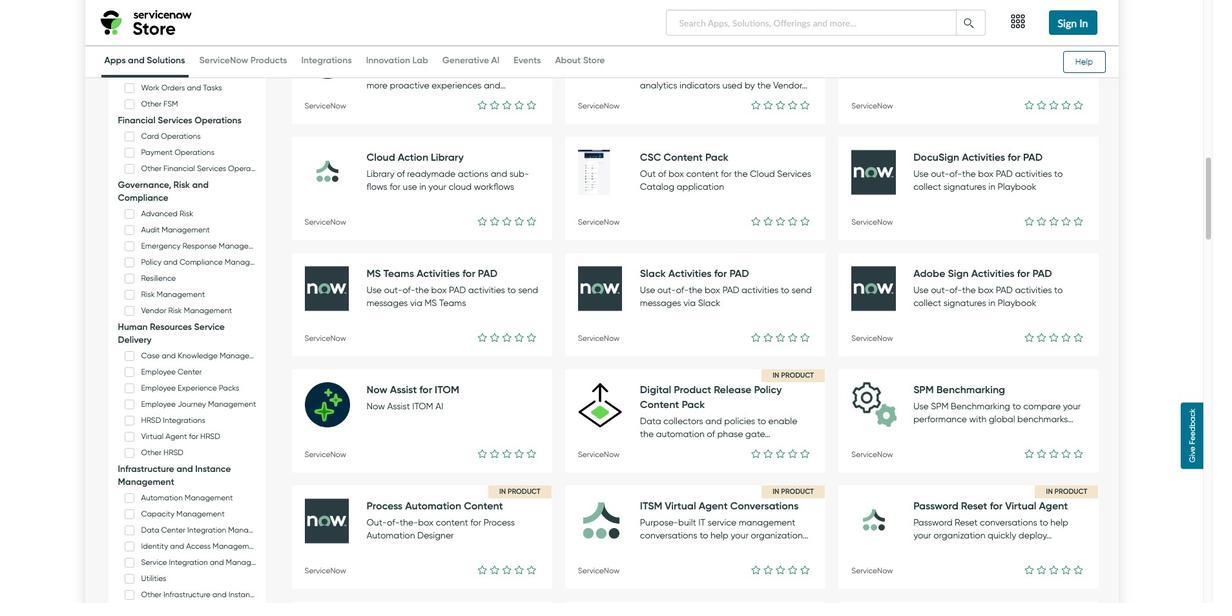 Task type: describe. For each thing, give the bounding box(es) containing it.
giving
[[852, 427, 877, 438]]

to inside ms teams activities for pad use out-of-the box pad activities to send messages via ms teams
[[508, 285, 516, 296]]

the inside the process automation content the process automation content application provides out-of-the-box activity definitions so that developers can quickly define enterprise process automations that are connected, without code.
[[305, 518, 320, 529]]

password reset for virtual agent password reset conversations to help your organization quickly deploy…
[[914, 500, 1069, 542]]

with inside ms teams activities for pad send messages via microsoft teams during a playbook run with this out-of-the-box process automation designer (pad) content that leverages the microsoft teams spoke.
[[320, 298, 337, 309]]

1 other from the top
[[141, 99, 162, 108]]

pack up or
[[765, 383, 788, 396]]

the inside ms teams activities for pad use out-of-the box pad activities to send messages via ms teams
[[416, 285, 429, 296]]

servicenow for docusign activities for pad
[[852, 217, 894, 227]]

1 esg from the top
[[141, 2, 156, 11]]

in for process automation content
[[500, 487, 506, 496]]

out-
[[367, 518, 387, 529]]

dispatch
[[141, 66, 173, 76]]

out- inside ms teams activities for pad send messages via microsoft teams during a playbook run with this out-of-the-box process automation designer (pad) content that leverages the microsoft teams spoke.
[[356, 298, 375, 309]]

better,
[[497, 67, 524, 78]]

itsm virtual agent conversations purpose-built it service management conversations to help your organization…
[[640, 500, 809, 542]]

1 horizontal spatial packs
[[219, 383, 239, 393]]

adobe sign activities for pad use out-of-the box pad activities to collect signatures in playbook
[[914, 267, 1064, 309]]

itom for now assist for itom
[[373, 383, 397, 396]]

designer inside docusign activities for pad collect electronic signatures via docusign during a playbook run with this out-of-the-box process automation designer (pad) content that leverages the docusign spoke.
[[903, 194, 939, 205]]

this plugin contains performance analytics indicators used by the vendor management workspace element
[[640, 66, 813, 92]]

spm benchmarking element
[[914, 383, 1087, 397]]

data inside esg content packs esg management and reporting field service management agent calendar dispatch maps work orders and tasks other fsm financial services operations card operations payment operations other financial services operations governance, risk and compliance advanced risk audit management emergency response management policy and compliance management resilience risk management vendor risk management human resources service delivery case and knowledge management employee center employee experience packs employee journey management hrsd integrations virtual agent for hrsd other hrsd infrastructure and instance management automation management capacity management data center integration management identity and access management service integration and management (siam) utilities other infrastructure and instance
[[141, 525, 159, 535]]

servicenow for spm benchmarking
[[852, 450, 894, 460]]

app by company servicenow element for itsm virtual agent conversations
[[578, 566, 620, 576]]

1 horizontal spatial microsoft
[[480, 311, 518, 322]]

collect inside adobe sign activities for pad collect electronic signatures via adobe sign during a playbook run with this out-of-the-box process automation designer (pad) content that leverages the adobe sign spoke.
[[852, 285, 882, 296]]

this inside adobe sign activities for pad collect electronic signatures via adobe sign during a playbook run with this out-of-the-box process automation designer (pad) content that leverages the adobe sign spoke.
[[928, 298, 942, 309]]

content inside ccg content pack default content (sample) for cloud configuration governance
[[947, 52, 979, 63]]

the- inside the slack activities for pad send messages via slack during a playbook run with this out-of-the-box process automation designer (pad) content that leverages the slack spoke.
[[610, 298, 628, 309]]

performance analytics content pack - vendor management workspace this plugin contains performance analytics indicators used by the vendor management workspace
[[578, 34, 798, 91]]

proactive
[[390, 80, 430, 91]]

policies inside digital product release policy content pack data collectors and policies to enable the automation of phase gate…
[[725, 416, 756, 427]]

cloud action library element
[[367, 150, 540, 165]]

ccg for ccg content pack default content (sample) for cloud configuration governance
[[914, 34, 937, 47]]

ccg content pack element
[[914, 34, 1087, 48]]

servicenow for ms teams activities for pad
[[305, 334, 346, 343]]

use inside the "slack activities for pad use out-of-the box pad activities to send messages via slack"
[[640, 285, 656, 296]]

esg content packs esg management and reporting field service management agent calendar dispatch maps work orders and tasks other fsm financial services operations card operations payment operations other financial services operations governance, risk and compliance advanced risk audit management emergency response management policy and compliance management resilience risk management vendor risk management human resources service delivery case and knowledge management employee center employee experience packs employee journey management hrsd integrations virtual agent for hrsd other hrsd infrastructure and instance management automation management capacity management data center integration management identity and access management service integration and management (siam) utilities other infrastructure and instance
[[118, 2, 298, 600]]

can
[[305, 544, 321, 554]]

2 other from the top
[[141, 163, 162, 173]]

csc for csc content pack out of box content for the cloud services catalog application
[[640, 151, 662, 164]]

app by company servicenow element for now assist for field service management (fsm)
[[305, 101, 346, 111]]

in inside button
[[1080, 17, 1089, 29]]

events
[[514, 54, 541, 66]]

now assist for field service management (fsm)
[[305, 34, 529, 47]]

via inside the slack activities for pad send messages via slack during a playbook run with this out-of-the-box process automation designer (pad) content that leverages the slack spoke.
[[646, 285, 658, 296]]

box inside the slack activities for pad send messages via slack during a playbook run with this out-of-the-box process automation designer (pad) content that leverages the slack spoke.
[[628, 298, 644, 309]]

slack activities for pad element
[[640, 266, 813, 281]]

low-
[[790, 427, 809, 438]]

sign in
[[1058, 17, 1089, 29]]

help inside itsm virtual agent conversations purpose-built it service management conversations to help your organization…
[[711, 531, 729, 542]]

the inside spm benchmarking the spm benchmarking application provides a clear visibility into key performance indicators and trends, giving comparative insights relative to the industry averages of your peers.
[[1011, 427, 1025, 438]]

playbook inside docusign activities for pad use out-of-the box pad activities to collect signatures in playbook
[[998, 182, 1037, 193]]

your inside cloud action library library of readymade actions and sub- flows for use in your cloud workflows
[[429, 182, 447, 193]]

organization…
[[751, 531, 809, 542]]

lab
[[413, 54, 428, 66]]

catalog inside "csc content pack out of box content for the cloud services catalog application"
[[640, 182, 675, 193]]

analytics inside performance analytics content pack - vendor management… this plugin contains performance analytics indicators used by the vendor…
[[640, 80, 678, 91]]

during inside docusign activities for pad collect electronic signatures via docusign during a playbook run with this out-of-the-box process automation designer (pad) content that leverages the docusign spoke.
[[1029, 169, 1055, 180]]

a inside spm benchmarking the spm benchmarking application provides a clear visibility into key performance indicators and trends, giving comparative insights relative to the industry averages of your peers.
[[1038, 401, 1044, 412]]

calendar
[[165, 50, 198, 60]]

use out-of-the box pad activities to send messages via ms teams element
[[367, 284, 540, 310]]

collect inside docusign activities for pad use out-of-the box pad activities to collect signatures in playbook
[[914, 182, 942, 193]]

0 vertical spatial infrastructure
[[118, 463, 174, 475]]

service inside now assist for field service management (fsm) help field service teams deliver better, more proactive experiences and…
[[460, 34, 495, 47]]

suitable
[[688, 194, 721, 205]]

products
[[251, 54, 287, 66]]

resilience
[[141, 273, 176, 283]]

purpose-built it service management conversations to help your organization quickly deploy automated self-service experiences. element
[[640, 517, 813, 543]]

reset for password reset for virtual agent password reset conversations to help your organization quickly deploy…
[[962, 500, 988, 513]]

use out-of-the box pad activities to collect signatures in playbook element for activities
[[914, 284, 1087, 310]]

now assist for itom element
[[367, 383, 540, 397]]

servicenow for cloud action library
[[305, 217, 346, 227]]

action for cloud action library library of readymade actions and sub- flows for use in your cloud workflows
[[398, 151, 429, 164]]

now for now assist for itom
[[305, 383, 326, 396]]

analytics for management
[[642, 34, 685, 47]]

2 horizontal spatial ms
[[425, 298, 437, 309]]

the inside ms teams activities for pad send messages via microsoft teams during a playbook run with this out-of-the-box process automation designer (pad) content that leverages the microsoft teams spoke.
[[464, 311, 478, 322]]

experiences
[[432, 80, 482, 91]]

out-of-the-box content for process automation designer element
[[367, 517, 540, 543]]

innovation
[[366, 54, 411, 66]]

performance analytics content pack - vendor management workspace element
[[640, 34, 813, 63]]

in product for digital product release policy content pack
[[773, 371, 814, 380]]

performance analytics content pack - vendor management… this plugin contains performance analytics indicators used by the vendor…
[[640, 34, 808, 91]]

orders
[[161, 82, 185, 92]]

policy up verification
[[677, 401, 701, 412]]

in product for itsm virtual agent conversations
[[773, 487, 814, 496]]

by inside performance analytics content pack - vendor management… this plugin contains performance analytics indicators used by the vendor…
[[745, 80, 755, 91]]

define
[[354, 544, 380, 554]]

password for password reset for virtual agent password reset conversations to help your organization quickly deploy…
[[914, 500, 959, 513]]

trends,
[[1037, 414, 1066, 425]]

field for now assist for field service management (fsm)
[[373, 34, 396, 47]]

experience
[[178, 383, 217, 393]]

0 vertical spatial integration
[[187, 525, 226, 535]]

actions inside csc content pack this application provides content for use with the cloud services catalog application.this app comprises readymade catalog items suitable for use, with inbuilt governance policies and actions to deliver end-to-end governed deployment workflow.
[[682, 207, 713, 218]]

app by company servicenow element for docusign activities for pad
[[852, 217, 894, 227]]

identity
[[141, 541, 168, 551]]

app by company servicenow element for spm benchmarking
[[852, 450, 894, 460]]

for inside the "slack activities for pad use out-of-the box pad activities to send messages via slack"
[[715, 267, 728, 280]]

via inside ms teams activities for pad send messages via microsoft teams during a playbook run with this out-of-the-box process automation designer (pad) content that leverages the microsoft teams spoke.
[[372, 285, 384, 296]]

help field service teams deliver better, more proactive experiences and accelerate productivity with generative ai. element
[[367, 66, 540, 92]]

app by company servicenow element for slack activities for pad
[[578, 334, 620, 343]]

(pad) inside docusign activities for pad collect electronic signatures via docusign during a playbook run with this out-of-the-box process automation designer (pad) content that leverages the docusign spoke.
[[942, 194, 963, 205]]

spoke. inside docusign activities for pad collect electronic signatures via docusign during a playbook run with this out-of-the-box process automation designer (pad) content that leverages the docusign spoke.
[[894, 207, 921, 218]]

3 employee from the top
[[141, 399, 176, 409]]

- for performance analytics content pack - vendor management…
[[666, 49, 671, 62]]

search image
[[964, 16, 975, 28]]

in for itsm virtual agent conversations
[[773, 487, 780, 496]]

process automation content the process automation content application provides out-of-the-box activity definitions so that developers can quickly define enterprise process automations that are connected, without code.
[[305, 500, 532, 567]]

conversations inside "password reset for virtual agent password reset conversations to help your organization quickly deploy…"
[[981, 518, 1038, 529]]

ms for ms teams activities for pad send messages via microsoft teams during a playbook run with this out-of-the-box process automation designer (pad) content that leverages the microsoft teams spoke.
[[305, 267, 319, 280]]

gate
[[650, 427, 670, 438]]

automate
[[578, 427, 620, 438]]

itsm for itsm virtual agent conversations purpose-built it service management conversations to help your organization…
[[640, 500, 663, 513]]

0 vertical spatial center
[[178, 367, 202, 377]]

automation
[[656, 429, 705, 440]]

policy up the data collectors and policies to enable the automation of phase gate verification in digital product release. element
[[693, 383, 720, 396]]

ccg content pack
[[852, 34, 943, 47]]

release for digital product release policy content pack digital product release policy content pack contains data collectors and policies that enable you to automate phase gate verification using scripted or low- code policies.
[[652, 383, 690, 396]]

performance inside the spm benchmarking use spm benchmarking to compare your performance with global benchmarks…
[[914, 414, 968, 425]]

content inside digital product release policy content pack data collectors and policies to enable the automation of phase gate…
[[640, 398, 680, 411]]

work
[[141, 82, 159, 92]]

of- inside docusign activities for pad collect electronic signatures via docusign during a playbook run with this out-of-the-box process automation designer (pad) content that leverages the docusign spoke.
[[963, 182, 976, 193]]

activities inside the "slack activities for pad use out-of-the box pad activities to send messages via slack"
[[742, 285, 779, 296]]

flows
[[367, 182, 388, 193]]

integrations link
[[298, 54, 355, 75]]

deployment
[[620, 220, 670, 231]]

or
[[780, 427, 788, 438]]

sign in menu bar
[[989, 0, 1119, 45]]

2 vertical spatial hrsd
[[164, 448, 184, 457]]

store
[[583, 54, 605, 66]]

enterprise
[[382, 544, 423, 554]]

enable inside digital product release policy content pack digital product release policy content pack contains data collectors and policies that enable you to automate phase gate verification using scripted or low- code policies.
[[715, 414, 744, 425]]

key
[[904, 414, 918, 425]]

process
[[425, 544, 457, 554]]

catalog
[[629, 194, 662, 205]]

spm benchmarking the spm benchmarking application provides a clear visibility into key performance indicators and trends, giving comparative insights relative to the industry averages of your peers.
[[852, 383, 1067, 451]]

pack up you
[[740, 401, 760, 412]]

risk right the advanced
[[180, 209, 193, 218]]

it
[[699, 518, 706, 529]]

content inside the slack activities for pad send messages via slack during a playbook run with this out-of-the-box process automation designer (pad) content that leverages the slack spoke.
[[578, 311, 611, 322]]

0 vertical spatial microsoft
[[386, 285, 424, 296]]

slack activities for pad use out-of-the box pad activities to send messages via slack
[[640, 267, 812, 309]]

resources
[[150, 321, 192, 333]]

content inside ms teams activities for pad send messages via microsoft teams during a playbook run with this out-of-the-box process automation designer (pad) content that leverages the microsoft teams spoke.
[[367, 311, 400, 322]]

vendor inside esg content packs esg management and reporting field service management agent calendar dispatch maps work orders and tasks other fsm financial services operations card operations payment operations other financial services operations governance, risk and compliance advanced risk audit management emergency response management policy and compliance management resilience risk management vendor risk management human resources service delivery case and knowledge management employee center employee experience packs employee journey management hrsd integrations virtual agent for hrsd other hrsd infrastructure and instance management automation management capacity management data center integration management identity and access management service integration and management (siam) utilities other infrastructure and instance
[[141, 305, 166, 315]]

0 vertical spatial ai
[[492, 54, 500, 66]]

the- inside the process automation content the process automation content application provides out-of-the-box activity definitions so that developers can quickly define enterprise process automations that are connected, without code.
[[336, 531, 354, 542]]

global
[[989, 414, 1016, 425]]

help button
[[1064, 51, 1106, 73]]

sub-
[[510, 169, 529, 180]]

the inside the slack activities for pad send messages via slack during a playbook run with this out-of-the-box process automation designer (pad) content that leverages the slack spoke.
[[675, 311, 689, 322]]

servicenow for password reset for virtual agent
[[852, 566, 894, 576]]

capacity
[[141, 509, 175, 519]]

deliver inside now assist for field service management (fsm) help field service teams deliver better, more proactive experiences and…
[[467, 67, 495, 78]]

integrations inside esg content packs esg management and reporting field service management agent calendar dispatch maps work orders and tasks other fsm financial services operations card operations payment operations other financial services operations governance, risk and compliance advanced risk audit management emergency response management policy and compliance management resilience risk management vendor risk management human resources service delivery case and knowledge management employee center employee experience packs employee journey management hrsd integrations virtual agent for hrsd other hrsd infrastructure and instance management automation management capacity management data center integration management identity and access management service integration and management (siam) utilities other infrastructure and instance
[[163, 415, 206, 425]]

release for digital product release policy content pack data collectors and policies to enable the automation of phase gate…
[[714, 383, 752, 396]]

designer inside the slack activities for pad send messages via slack during a playbook run with this out-of-the-box process automation designer (pad) content that leverages the slack spoke.
[[730, 298, 767, 309]]

activities inside ms teams activities for pad use out-of-the box pad activities to send messages via ms teams
[[468, 285, 505, 296]]

and inside csc content pack this application provides content for use with the cloud services catalog application.this app comprises readymade catalog items suitable for use, with inbuilt governance policies and actions to deliver end-to-end governed deployment workflow.
[[664, 207, 680, 218]]

app by company servicenow element for password reset for virtual agent
[[852, 566, 894, 576]]

app by company servicenow element for cloud action library
[[305, 217, 346, 227]]

activities inside adobe sign activities for pad use out-of-the box pad activities to collect signatures in playbook
[[1016, 285, 1053, 296]]

activities inside docusign activities for pad use out-of-the box pad activities to collect signatures in playbook
[[1016, 169, 1053, 180]]

designer inside ms teams activities for pad send messages via microsoft teams during a playbook run with this out-of-the-box process automation designer (pad) content that leverages the microsoft teams spoke.
[[305, 311, 341, 322]]

that inside docusign activities for pad collect electronic signatures via docusign during a playbook run with this out-of-the-box process automation designer (pad) content that leverages the docusign spoke.
[[1000, 194, 1018, 205]]

for inside ms teams activities for pad send messages via microsoft teams during a playbook run with this out-of-the-box process automation designer (pad) content that leverages the microsoft teams spoke.
[[401, 267, 414, 280]]

leverages inside the slack activities for pad send messages via slack during a playbook run with this out-of-the-box process automation designer (pad) content that leverages the slack spoke.
[[633, 311, 673, 322]]

verification
[[672, 427, 718, 438]]

more
[[367, 80, 388, 91]]

pack inside performance analytics content pack - vendor management workspace this plugin contains performance analytics indicators used by the vendor management workspace
[[730, 34, 753, 47]]

digital product release policy content pack element
[[640, 383, 813, 412]]

peers.
[[924, 440, 949, 451]]

1 horizontal spatial compliance
[[180, 257, 223, 267]]

performance inside performance analytics content pack - vendor management workspace this plugin contains performance analytics indicators used by the vendor management workspace
[[662, 67, 715, 78]]

app by company servicenow element for performance analytics content pack - vendor management workspace
[[578, 101, 620, 111]]

2 employee from the top
[[141, 383, 176, 393]]

journey
[[178, 399, 206, 409]]

averages
[[852, 440, 891, 451]]

0 vertical spatial instance
[[195, 463, 231, 475]]

playbook inside ms teams activities for pad send messages via microsoft teams during a playbook run with this out-of-the-box process automation designer (pad) content that leverages the microsoft teams spoke.
[[492, 285, 531, 296]]

library for cloud action library library of readymade actions and sub- flows for use in your cloud workflows
[[431, 151, 464, 164]]

catalog inside csc content pack this application provides content for use with the cloud services catalog application.this app comprises readymade catalog items suitable for use, with inbuilt governance policies and actions to deliver end-to-end governed deployment workflow.
[[615, 182, 649, 193]]

1 vertical spatial hrsd
[[200, 432, 220, 441]]

pad inside ms teams activities for pad send messages via microsoft teams during a playbook run with this out-of-the-box process automation designer (pad) content that leverages the microsoft teams spoke.
[[416, 267, 436, 280]]

the inside adobe sign activities for pad use out-of-the box pad activities to collect signatures in playbook
[[963, 285, 977, 296]]

policies inside digital product release policy content pack digital product release policy content pack contains data collectors and policies that enable you to automate phase gate verification using scripted or low- code policies.
[[662, 414, 693, 425]]

sign in button
[[1049, 10, 1098, 35]]

agent up dispatch
[[141, 50, 163, 60]]

the inside csc content pack this application provides content for use with the cloud services catalog application.this app comprises readymade catalog items suitable for use, with inbuilt governance policies and actions to deliver end-to-end governed deployment workflow.
[[768, 169, 781, 180]]

policy inside esg content packs esg management and reporting field service management agent calendar dispatch maps work orders and tasks other fsm financial services operations card operations payment operations other financial services operations governance, risk and compliance advanced risk audit management emergency response management policy and compliance management resilience risk management vendor risk management human resources service delivery case and knowledge management employee center employee experience packs employee journey management hrsd integrations virtual agent for hrsd other hrsd infrastructure and instance management automation management capacity management data center integration management identity and access management service integration and management (siam) utilities other infrastructure and instance
[[141, 257, 162, 267]]

activities inside docusign activities for pad collect electronic signatures via docusign during a playbook run with this out-of-the-box process automation designer (pad) content that leverages the docusign spoke.
[[901, 151, 944, 164]]

automation inside docusign activities for pad collect electronic signatures via docusign during a playbook run with this out-of-the-box process automation designer (pad) content that leverages the docusign spoke.
[[852, 194, 901, 205]]

in product for password reset for virtual agent
[[1047, 487, 1088, 496]]

content inside adobe sign activities for pad collect electronic signatures via adobe sign during a playbook run with this out-of-the-box process automation designer (pad) content that leverages the adobe sign spoke.
[[966, 311, 998, 322]]

the- inside ms teams activities for pad send messages via microsoft teams during a playbook run with this out-of-the-box process automation designer (pad) content that leverages the microsoft teams spoke.
[[387, 298, 406, 309]]

1 vertical spatial workspace
[[719, 80, 766, 91]]

1 vertical spatial infrastructure
[[164, 590, 211, 600]]

pack inside "csc content pack out of box content for the cloud services catalog application"
[[706, 151, 729, 164]]

benchmarks…
[[1018, 414, 1074, 425]]

password reset conversations to help your organization quickly deploy automated self-service password resets. element
[[914, 517, 1087, 543]]

4 other from the top
[[141, 590, 162, 600]]

your inside the spm benchmarking use spm benchmarking to compare your performance with global benchmarks…
[[1064, 401, 1082, 412]]

0 vertical spatial hrsd
[[141, 415, 161, 425]]

servicenow for slack activities for pad
[[578, 334, 620, 343]]

activities inside adobe sign activities for pad collect electronic signatures via adobe sign during a playbook run with this out-of-the-box process automation designer (pad) content that leverages the adobe sign spoke.
[[910, 267, 953, 280]]

pack up default
[[919, 34, 943, 47]]

1 vertical spatial integration
[[169, 558, 208, 567]]

servicenow products
[[199, 54, 287, 66]]

now assist itom ai element
[[367, 401, 540, 414]]

application inside spm benchmarking the spm benchmarking application provides a clear visibility into key performance indicators and trends, giving comparative insights relative to the industry averages of your peers.
[[951, 401, 999, 412]]

gate…
[[746, 429, 771, 440]]

cloud inside csc content pack this application provides content for use with the cloud services catalog application.this app comprises readymade catalog items suitable for use, with inbuilt governance policies and actions to deliver end-to-end governed deployment workflow.
[[783, 169, 808, 180]]

automation inside the slack activities for pad send messages via slack during a playbook run with this out-of-the-box process automation designer (pad) content that leverages the slack spoke.
[[679, 298, 728, 309]]

app by company servicenow element for process automation content
[[305, 566, 346, 576]]

visibility
[[852, 414, 884, 425]]

fsm
[[164, 99, 178, 108]]

management inside now assist for field service management (fsm) help field service teams deliver better, more proactive experiences and…
[[367, 49, 431, 62]]

designer inside process automation content out-of-the-box content for process automation designer
[[418, 531, 454, 542]]

1 employee from the top
[[141, 367, 176, 377]]

ms teams activities for pad send messages via microsoft teams during a playbook run with this out-of-the-box process automation designer (pad) content that leverages the microsoft teams spoke.
[[305, 267, 531, 335]]

apps
[[104, 54, 126, 66]]

ms for ms teams activities for pad use out-of-the box pad activities to send messages via ms teams
[[367, 267, 381, 280]]

conversations for itsm virtual agent conversations purpose-built it service management conversations to help your organization…
[[731, 500, 799, 513]]

scripted
[[744, 427, 778, 438]]

adobe sign activities for pad element
[[914, 266, 1087, 281]]

events link
[[511, 54, 545, 75]]

inbuilt
[[774, 194, 799, 205]]

insights
[[934, 427, 965, 438]]

tasks
[[203, 82, 222, 92]]

1 vertical spatial instance
[[229, 590, 259, 600]]

performance for performance analytics content pack - vendor management workspace
[[578, 34, 639, 47]]

digital product release policy content pack digital product release policy content pack contains data collectors and policies that enable you to automate phase gate verification using scripted or low- code policies.
[[578, 383, 809, 451]]

out- inside adobe sign activities for pad use out-of-the box pad activities to collect signatures in playbook
[[932, 285, 950, 296]]

app by company servicenow element for csc content pack
[[578, 217, 620, 227]]

risk up the advanced
[[174, 179, 190, 190]]

1 horizontal spatial itom
[[413, 401, 434, 412]]

digital product release policy content pack data collectors and policies to enable the automation of phase gate…
[[640, 383, 798, 440]]

emergency
[[141, 241, 181, 251]]

service up lab
[[398, 34, 433, 47]]

a inside docusign activities for pad collect electronic signatures via docusign during a playbook run with this out-of-the-box process automation designer (pad) content that leverages the docusign spoke.
[[1057, 169, 1063, 180]]

digital for digital product release policy content pack digital product release policy content pack contains data collectors and policies that enable you to automate phase gate verification using scripted or low- code policies.
[[578, 383, 610, 396]]

code
[[578, 440, 600, 451]]

the inside digital product release policy content pack data collectors and policies to enable the automation of phase gate…
[[640, 429, 654, 440]]

generative
[[443, 54, 489, 66]]

servicenow for digital product release policy content pack
[[578, 450, 620, 460]]

itsm for itsm virtual agent conversations
[[578, 500, 601, 513]]

out- inside docusign activities for pad use out-of-the box pad activities to collect signatures in playbook
[[932, 169, 950, 180]]

apps and solutions
[[104, 54, 185, 66]]

run inside the slack activities for pad send messages via slack during a playbook run with this out-of-the-box process automation designer (pad) content that leverages the slack spoke.
[[762, 285, 775, 296]]

password reset for virtual agent
[[852, 500, 1007, 513]]

field for now assist for field service management (fsm) help field service teams deliver better, more proactive experiences and…
[[435, 34, 458, 47]]

collect inside adobe sign activities for pad use out-of-the box pad activities to collect signatures in playbook
[[914, 298, 942, 309]]

ccg content pack default content (sample) for cloud configuration governance
[[914, 34, 1058, 76]]

csc content pack element
[[640, 150, 813, 165]]

end-
[[756, 207, 777, 218]]

service up utilities
[[141, 558, 167, 567]]

use out-of-the box pad activities to collect signatures in playbook element for for
[[914, 168, 1087, 194]]

items
[[664, 194, 686, 205]]

card
[[141, 131, 159, 141]]



Task type: vqa. For each thing, say whether or not it's contained in the screenshot.
Service Graph Connector for Jamf Bring macOS and iOS hardware and software application data into CMDB 'Jamf'
no



Task type: locate. For each thing, give the bounding box(es) containing it.
action for cloud action library
[[336, 151, 367, 164]]

code.
[[403, 556, 427, 567]]

0 vertical spatial -
[[755, 34, 761, 47]]

0 vertical spatial electronic
[[884, 169, 925, 180]]

conversations up it
[[669, 500, 737, 513]]

docusign activities for pad use out-of-the box pad activities to collect signatures in playbook
[[914, 151, 1064, 193]]

1 vertical spatial data
[[141, 525, 159, 535]]

of left the using
[[707, 429, 716, 440]]

content inside process automation content out-of-the-box content for process automation designer
[[436, 518, 468, 529]]

deliver down generative ai
[[467, 67, 495, 78]]

send
[[519, 285, 539, 296], [792, 285, 812, 296]]

2 horizontal spatial hrsd
[[200, 432, 220, 441]]

leverages inside ms teams activities for pad send messages via microsoft teams during a playbook run with this out-of-the-box process automation designer (pad) content that leverages the microsoft teams spoke.
[[422, 311, 462, 322]]

2 used from the left
[[723, 80, 743, 91]]

data up gate
[[640, 416, 662, 427]]

1 used from the left
[[578, 80, 598, 91]]

in for digital product release policy content pack
[[773, 371, 780, 380]]

quickly down password reset for virtual agent element
[[988, 531, 1017, 542]]

- inside performance analytics content pack - vendor management workspace this plugin contains performance analytics indicators used by the vendor management workspace
[[755, 34, 761, 47]]

with inside the spm benchmarking use spm benchmarking to compare your performance with global benchmarks…
[[970, 414, 987, 425]]

1 collect from the top
[[914, 182, 942, 193]]

readymade up governance
[[578, 194, 627, 205]]

ai down now assist for itom element
[[436, 401, 444, 412]]

into
[[886, 414, 902, 425]]

service up apps and solutions on the top of the page
[[140, 33, 171, 45]]

0 horizontal spatial itom
[[373, 383, 397, 396]]

1 horizontal spatial analytics
[[718, 67, 755, 78]]

phase left gate… at right bottom
[[718, 429, 744, 440]]

activities down docusign activities for pad element
[[1016, 169, 1053, 180]]

operations
[[195, 114, 242, 126], [161, 131, 201, 141], [175, 147, 215, 157], [228, 163, 268, 173]]

agent up password reset conversations to help your organization quickly deploy automated self-service password resets. element
[[978, 500, 1007, 513]]

other up capacity at the bottom left
[[141, 448, 162, 457]]

and inside cloud action library library of readymade actions and sub- flows for use in your cloud workflows
[[491, 169, 508, 180]]

use up app
[[731, 169, 746, 180]]

box inside ms teams activities for pad send messages via microsoft teams during a playbook run with this out-of-the-box process automation designer (pad) content that leverages the microsoft teams spoke.
[[406, 298, 421, 309]]

spoke. inside ms teams activities for pad send messages via microsoft teams during a playbook run with this out-of-the-box process automation designer (pad) content that leverages the microsoft teams spoke.
[[334, 324, 360, 335]]

1 vertical spatial collect
[[914, 298, 942, 309]]

compliance down response
[[180, 257, 223, 267]]

of- inside docusign activities for pad use out-of-the box pad activities to collect signatures in playbook
[[950, 169, 963, 180]]

in product for process automation content
[[500, 487, 541, 496]]

2 ccg from the left
[[914, 34, 937, 47]]

servicenow store home image
[[98, 6, 199, 39]]

to inside csc content pack this application provides content for use with the cloud services catalog application.this app comprises readymade catalog items suitable for use, with inbuilt governance policies and actions to deliver end-to-end governed deployment workflow.
[[715, 207, 724, 218]]

this inside the slack activities for pad send messages via slack during a playbook run with this out-of-the-box process automation designer (pad) content that leverages the slack spoke.
[[797, 285, 811, 296]]

1 performance from the left
[[578, 34, 639, 47]]

a inside ms teams activities for pad send messages via microsoft teams during a playbook run with this out-of-the-box process automation designer (pad) content that leverages the microsoft teams spoke.
[[484, 285, 490, 296]]

for inside ccg content pack default content (sample) for cloud configuration governance
[[1020, 52, 1031, 63]]

the inside docusign activities for pad collect electronic signatures via docusign during a playbook run with this out-of-the-box process automation designer (pad) content that leverages the docusign spoke.
[[1062, 194, 1076, 205]]

3 other from the top
[[141, 448, 162, 457]]

automation inside ms teams activities for pad send messages via microsoft teams during a playbook run with this out-of-the-box process automation designer (pad) content that leverages the microsoft teams spoke.
[[457, 298, 506, 309]]

case
[[141, 351, 160, 360]]

2 vertical spatial provides
[[493, 518, 528, 529]]

to down slack activities for pad element
[[781, 285, 790, 296]]

apps and solutions link
[[101, 54, 188, 78]]

collectors inside digital product release policy content pack data collectors and policies to enable the automation of phase gate…
[[664, 416, 704, 427]]

with
[[748, 169, 765, 180], [908, 182, 926, 193], [755, 194, 772, 205], [777, 285, 795, 296], [320, 298, 337, 309], [908, 298, 926, 309], [970, 414, 987, 425]]

1 vertical spatial packs
[[219, 383, 239, 393]]

now for now assist for field service management (fsm) help field service teams deliver better, more proactive experiences and…
[[367, 34, 388, 47]]

2 horizontal spatial field
[[435, 34, 458, 47]]

governed
[[578, 220, 618, 231]]

to up "deploy…"
[[1040, 518, 1049, 529]]

2 electronic from the top
[[884, 285, 925, 296]]

maps
[[175, 66, 195, 76]]

1 ccg from the left
[[852, 34, 875, 47]]

(pad)
[[942, 194, 963, 205], [769, 298, 791, 309], [344, 311, 365, 322], [942, 311, 963, 322]]

digital for digital product release policy content pack data collectors and policies to enable the automation of phase gate…
[[640, 383, 672, 396]]

process inside the slack activities for pad send messages via slack during a playbook run with this out-of-the-box process automation designer (pad) content that leverages the slack spoke.
[[646, 298, 677, 309]]

pad
[[962, 151, 981, 164], [1024, 151, 1043, 164], [997, 169, 1014, 180], [416, 267, 436, 280], [478, 267, 498, 280], [668, 267, 688, 280], [730, 267, 750, 280], [971, 267, 991, 280], [1033, 267, 1053, 280], [449, 285, 466, 296], [723, 285, 740, 296], [997, 285, 1014, 296]]

data collectors and policies to enable the automation of phase gate verification in digital product release. element
[[640, 415, 813, 441]]

out- inside the process automation content the process automation content application provides out-of-the-box activity definitions so that developers can quickly define enterprise process automations that are connected, without code.
[[305, 531, 323, 542]]

to inside docusign activities for pad use out-of-the box pad activities to collect signatures in playbook
[[1055, 169, 1064, 180]]

password reset for virtual agent element
[[914, 499, 1087, 514]]

field inside now assist for field service management (fsm) help field service teams deliver better, more proactive experiences and…
[[435, 34, 458, 47]]

help up more
[[367, 67, 386, 78]]

1 horizontal spatial ai
[[492, 54, 500, 66]]

integration down access
[[169, 558, 208, 567]]

performance for performance analytics content pack - vendor management…
[[640, 34, 701, 47]]

password down password reset for virtual agent
[[914, 518, 953, 529]]

0 vertical spatial compliance
[[118, 192, 168, 203]]

cloud
[[1033, 52, 1058, 63], [305, 151, 333, 164], [367, 151, 395, 164], [751, 169, 775, 180], [783, 169, 808, 180]]

contains
[[624, 67, 660, 78], [686, 67, 722, 78], [762, 401, 797, 412]]

to down adobe sign activities for pad element
[[1055, 285, 1064, 296]]

1 itsm from the left
[[578, 500, 601, 513]]

0 vertical spatial integrations
[[302, 54, 352, 66]]

data
[[578, 414, 599, 425]]

indicators for spm benchmarking
[[976, 414, 1016, 425]]

0 horizontal spatial readymade
[[407, 169, 456, 180]]

2 horizontal spatial indicators
[[976, 414, 1016, 425]]

run inside adobe sign activities for pad collect electronic signatures via adobe sign during a playbook run with this out-of-the-box process automation designer (pad) content that leverages the adobe sign spoke.
[[893, 298, 906, 309]]

0 horizontal spatial data
[[141, 525, 159, 535]]

1 action from the left
[[336, 151, 367, 164]]

your inside spm benchmarking the spm benchmarking application provides a clear visibility into key performance indicators and trends, giving comparative insights relative to the industry averages of your peers.
[[904, 440, 921, 451]]

0 horizontal spatial itsm
[[578, 500, 601, 513]]

2 catalog from the left
[[640, 182, 675, 193]]

catalog down out
[[640, 182, 675, 193]]

0 horizontal spatial performance
[[578, 34, 639, 47]]

process automation content element
[[367, 499, 540, 514]]

1 vertical spatial quickly
[[323, 544, 351, 554]]

0 vertical spatial help
[[1076, 57, 1094, 66]]

0 horizontal spatial quickly
[[323, 544, 351, 554]]

0 vertical spatial quickly
[[988, 531, 1017, 542]]

during
[[1029, 169, 1055, 180], [456, 285, 482, 296], [685, 285, 711, 296], [1037, 285, 1063, 296]]

teams
[[439, 67, 465, 78]]

1 vertical spatial (fsm)
[[434, 49, 460, 62]]

product
[[782, 371, 814, 380], [612, 383, 650, 396], [674, 383, 712, 396], [607, 401, 640, 412], [508, 487, 541, 496], [782, 487, 814, 496], [1055, 487, 1088, 496]]

itsm down code at the left bottom of page
[[578, 500, 601, 513]]

library for cloud action library
[[369, 151, 402, 164]]

policies up the using
[[725, 416, 756, 427]]

pad inside adobe sign activities for pad collect electronic signatures via adobe sign during a playbook run with this out-of-the-box process automation designer (pad) content that leverages the adobe sign spoke.
[[971, 267, 991, 280]]

field
[[388, 67, 406, 78]]

now for now assist for field service management (fsm)
[[305, 34, 326, 47]]

workspace
[[646, 49, 699, 62], [719, 80, 766, 91]]

app by company servicenow element
[[305, 101, 346, 111], [578, 101, 620, 111], [852, 101, 894, 111], [305, 217, 346, 227], [578, 217, 620, 227], [852, 217, 894, 227], [305, 334, 346, 343], [578, 334, 620, 343], [852, 334, 894, 343], [305, 450, 346, 460], [578, 450, 620, 460], [852, 450, 894, 460], [305, 566, 346, 576], [578, 566, 620, 576], [852, 566, 894, 576]]

in up "management"
[[773, 487, 780, 496]]

1 horizontal spatial service
[[708, 518, 737, 529]]

contains right about store link
[[624, 67, 660, 78]]

connected,
[[321, 556, 368, 567]]

2 send from the left
[[792, 285, 812, 296]]

use out-of-the box pad activities to send messages via slack element
[[640, 284, 813, 310]]

in down docusign activities for pad element
[[989, 182, 996, 193]]

payment
[[141, 147, 173, 157]]

1 use out-of-the box pad activities to collect signatures in playbook element from the top
[[914, 168, 1087, 194]]

ccg for ccg content pack
[[852, 34, 875, 47]]

data inside digital product release policy content pack data collectors and policies to enable the automation of phase gate…
[[640, 416, 662, 427]]

0 vertical spatial provides
[[646, 169, 681, 180]]

for inside "password reset for virtual agent password reset conversations to help your organization quickly deploy…"
[[991, 500, 1003, 513]]

by down "management…"
[[745, 80, 755, 91]]

1 horizontal spatial plugin
[[659, 67, 684, 78]]

servicenow for now assist for field service management (fsm)
[[305, 101, 346, 111]]

1 horizontal spatial conversations
[[981, 518, 1038, 529]]

password down averages
[[852, 500, 897, 513]]

1 vertical spatial center
[[161, 525, 186, 535]]

policy inside digital product release policy content pack data collectors and policies to enable the automation of phase gate…
[[755, 383, 782, 396]]

collect
[[852, 169, 882, 180], [852, 285, 882, 296]]

readymade inside csc content pack this application provides content for use with the cloud services catalog application.this app comprises readymade catalog items suitable for use, with inbuilt governance policies and actions to deliver end-to-end governed deployment workflow.
[[578, 194, 627, 205]]

a inside adobe sign activities for pad collect electronic signatures via adobe sign during a playbook run with this out-of-the-box process automation designer (pad) content that leverages the adobe sign spoke.
[[1065, 285, 1071, 296]]

the- inside process automation content out-of-the-box content for process automation designer
[[400, 518, 418, 529]]

1 horizontal spatial actions
[[682, 207, 713, 218]]

actions inside cloud action library library of readymade actions and sub- flows for use in your cloud workflows
[[458, 169, 489, 180]]

in down adobe sign activities for pad element
[[989, 298, 996, 309]]

assist for now assist for itom now assist itom ai
[[390, 383, 417, 396]]

help up "deploy…"
[[1051, 518, 1069, 529]]

docusign activities for pad element
[[914, 150, 1087, 165]]

pack
[[730, 34, 753, 47], [919, 34, 943, 47], [981, 34, 1005, 47], [640, 49, 664, 62], [644, 151, 667, 164], [706, 151, 729, 164], [765, 383, 788, 396], [682, 398, 705, 411], [740, 401, 760, 412]]

automation inside adobe sign activities for pad collect electronic signatures via adobe sign during a playbook run with this out-of-the-box process automation designer (pad) content that leverages the adobe sign spoke.
[[852, 311, 901, 322]]

purpose-
[[640, 518, 679, 529]]

activities inside the slack activities for pad send messages via slack during a playbook run with this out-of-the-box process automation designer (pad) content that leverages the slack spoke.
[[607, 267, 650, 280]]

1 csc from the left
[[578, 151, 599, 164]]

plugin
[[597, 67, 622, 78], [659, 67, 684, 78]]

indicators down performance analytics content pack - vendor management workspace element
[[680, 80, 721, 91]]

assist for now assist for field service management (fsm) help field service teams deliver better, more proactive experiences and…
[[390, 34, 417, 47]]

2 action from the left
[[398, 151, 429, 164]]

this inside docusign activities for pad collect electronic signatures via docusign during a playbook run with this out-of-the-box process automation designer (pad) content that leverages the docusign spoke.
[[928, 182, 942, 193]]

to inside the spm benchmarking use spm benchmarking to compare your performance with global benchmarks…
[[1013, 401, 1022, 412]]

the up visibility
[[852, 401, 867, 412]]

1 vertical spatial the
[[305, 518, 320, 529]]

packs right experience
[[219, 383, 239, 393]]

1 horizontal spatial use
[[731, 169, 746, 180]]

and inside digital product release policy content pack data collectors and policies to enable the automation of phase gate…
[[706, 416, 723, 427]]

content inside csc content pack this application provides content for use with the cloud services catalog application.this app comprises readymade catalog items suitable for use, with inbuilt governance policies and actions to deliver end-to-end governed deployment workflow.
[[602, 151, 641, 164]]

- up this plugin contains performance analytics indicators used by the vendor management workspace element
[[666, 49, 671, 62]]

2 esg from the top
[[141, 18, 156, 28]]

2 plugin from the left
[[659, 67, 684, 78]]

0 vertical spatial packs
[[189, 2, 209, 11]]

(fsm) up events
[[503, 34, 529, 47]]

star empty image
[[503, 98, 512, 111], [515, 98, 524, 111], [527, 98, 536, 111], [764, 98, 773, 111], [801, 98, 810, 111], [1026, 98, 1035, 111], [1062, 98, 1071, 111], [1075, 98, 1084, 111], [503, 215, 512, 228], [515, 215, 524, 228], [527, 215, 536, 228], [752, 215, 761, 228], [776, 215, 785, 228], [789, 215, 798, 228], [801, 215, 810, 228], [1038, 215, 1047, 228], [1075, 215, 1084, 228], [478, 331, 487, 344], [515, 331, 524, 344], [752, 331, 761, 344], [789, 331, 798, 344], [801, 331, 810, 344], [1062, 331, 1071, 344], [1075, 331, 1084, 344], [478, 447, 487, 460], [503, 447, 512, 460], [515, 447, 524, 460], [764, 447, 773, 460], [789, 447, 798, 460], [1038, 447, 1047, 460], [1062, 447, 1071, 460], [478, 564, 487, 577], [527, 564, 536, 577], [752, 564, 761, 577], [764, 564, 773, 577], [789, 564, 798, 577], [1026, 564, 1035, 577], [1062, 564, 1071, 577]]

teams
[[322, 267, 352, 280], [384, 267, 414, 280], [427, 285, 453, 296], [439, 298, 466, 309], [305, 324, 332, 335]]

1 horizontal spatial help
[[1076, 57, 1094, 66]]

0 vertical spatial use out-of-the box pad activities to collect signatures in playbook element
[[914, 168, 1087, 194]]

1 horizontal spatial readymade
[[578, 194, 627, 205]]

of down comparative
[[893, 440, 901, 451]]

performance inside spm benchmarking the spm benchmarking application provides a clear visibility into key performance indicators and trends, giving comparative insights relative to the industry averages of your peers.
[[920, 414, 973, 425]]

of- inside the "slack activities for pad use out-of-the box pad activities to send messages via slack"
[[676, 285, 689, 296]]

0 horizontal spatial use
[[403, 182, 417, 193]]

csc up governance
[[578, 151, 599, 164]]

governance
[[973, 65, 1024, 76]]

conversations for itsm virtual agent conversations
[[669, 500, 737, 513]]

1 collect from the top
[[852, 169, 882, 180]]

1 horizontal spatial send
[[792, 285, 812, 296]]

2 send from the left
[[578, 285, 600, 296]]

1 vertical spatial analytics
[[640, 80, 678, 91]]

2 csc from the left
[[640, 151, 662, 164]]

process inside docusign activities for pad collect electronic signatures via docusign during a playbook run with this out-of-the-box process automation designer (pad) content that leverages the docusign spoke.
[[1012, 182, 1043, 193]]

app by company servicenow element for ms teams activities for pad
[[305, 334, 346, 343]]

1 vertical spatial actions
[[682, 207, 713, 218]]

agent up "deploy…"
[[1040, 500, 1069, 513]]

password for password reset for virtual agent
[[852, 500, 897, 513]]

risk
[[174, 179, 190, 190], [180, 209, 193, 218], [141, 289, 155, 299], [168, 305, 182, 315]]

infrastructure down utilities
[[164, 590, 211, 600]]

policies down "catalog"
[[630, 207, 661, 218]]

quickly inside the process automation content the process automation content application provides out-of-the-box activity definitions so that developers can quickly define enterprise process automations that are connected, without code.
[[323, 544, 351, 554]]

a inside the slack activities for pad send messages via slack during a playbook run with this out-of-the-box process automation designer (pad) content that leverages the slack spoke.
[[713, 285, 719, 296]]

built
[[679, 518, 697, 529]]

content
[[947, 52, 979, 63], [684, 169, 716, 180], [687, 169, 719, 180], [966, 194, 998, 205], [367, 311, 400, 322], [578, 311, 611, 322], [966, 311, 998, 322], [436, 518, 468, 529]]

itsm virtual agent conversations element
[[640, 499, 813, 514]]

in product up low-
[[773, 371, 814, 380]]

1 horizontal spatial phase
[[718, 429, 744, 440]]

assist
[[328, 34, 355, 47], [390, 34, 417, 47], [328, 383, 355, 396], [390, 383, 417, 396], [388, 401, 410, 412]]

innovation lab
[[366, 54, 428, 66]]

library of readymade actions and sub-flows for use in your cloud workflows element
[[367, 168, 540, 194]]

indicators up vendor…
[[757, 67, 798, 78]]

servicenow for adobe sign activities for pad
[[852, 334, 894, 343]]

application.this
[[651, 182, 716, 193]]

1 vertical spatial microsoft
[[480, 311, 518, 322]]

service up generative ai
[[460, 34, 495, 47]]

provides inside the process automation content the process automation content application provides out-of-the-box activity definitions so that developers can quickly define enterprise process automations that are connected, without code.
[[493, 518, 528, 529]]

servicenow products link
[[196, 54, 291, 75]]

adobe inside adobe sign activities for pad use out-of-the box pad activities to collect signatures in playbook
[[914, 267, 946, 280]]

1 horizontal spatial -
[[755, 34, 761, 47]]

0 horizontal spatial hrsd
[[141, 415, 161, 425]]

during inside the slack activities for pad send messages via slack during a playbook run with this out-of-the-box process automation designer (pad) content that leverages the slack spoke.
[[685, 285, 711, 296]]

0 vertical spatial the
[[852, 401, 867, 412]]

plugin down store
[[597, 67, 622, 78]]

adobe
[[852, 267, 884, 280], [914, 267, 946, 280], [986, 285, 1014, 296], [852, 324, 880, 335]]

itom for now assist for itom now assist itom ai
[[435, 383, 460, 396]]

of down cloud action library
[[397, 169, 405, 180]]

agent up it
[[699, 500, 728, 513]]

tab list containing apps and solutions
[[98, 48, 612, 78]]

1 catalog from the left
[[615, 182, 649, 193]]

this
[[928, 182, 942, 193], [797, 285, 811, 296], [339, 298, 354, 309], [928, 298, 942, 309]]

0 horizontal spatial phase
[[622, 427, 648, 438]]

servicenow for csc content pack
[[578, 217, 620, 227]]

ms teams activities for pad element
[[367, 266, 540, 281]]

1 conversations from the left
[[669, 500, 737, 513]]

for inside ms teams activities for pad use out-of-the box pad activities to send messages via ms teams
[[463, 267, 476, 280]]

of- inside ms teams activities for pad send messages via microsoft teams during a playbook run with this out-of-the-box process automation designer (pad) content that leverages the microsoft teams spoke.
[[375, 298, 387, 309]]

1 send from the left
[[305, 285, 326, 296]]

tab list
[[98, 48, 612, 78]]

of- inside the slack activities for pad send messages via slack during a playbook run with this out-of-the-box process automation designer (pad) content that leverages the slack spoke.
[[597, 298, 610, 309]]

1 horizontal spatial itsm
[[640, 500, 663, 513]]

1 horizontal spatial enable
[[769, 416, 798, 427]]

(sample)
[[981, 52, 1018, 63]]

in up help button in the top of the page
[[1080, 17, 1089, 29]]

content
[[158, 2, 187, 11], [688, 34, 727, 47], [750, 34, 789, 47], [878, 34, 917, 47], [940, 34, 979, 47], [602, 151, 641, 164], [664, 151, 703, 164], [723, 383, 762, 396], [640, 398, 680, 411], [703, 401, 737, 412], [402, 500, 441, 513], [464, 500, 503, 513], [407, 518, 441, 529]]

activity
[[372, 531, 403, 542]]

application up "catalog"
[[597, 169, 644, 180]]

provides up global
[[1001, 401, 1036, 412]]

use out-of-the box pad activities to collect signatures in playbook element
[[914, 168, 1087, 194], [914, 284, 1087, 310]]

box
[[669, 169, 684, 180], [979, 169, 994, 180], [994, 182, 1010, 193], [432, 285, 447, 296], [705, 285, 721, 296], [979, 285, 994, 296], [406, 298, 421, 309], [628, 298, 644, 309], [994, 298, 1010, 309], [418, 518, 434, 529], [354, 531, 370, 542]]

to down ms teams activities for pad element
[[508, 285, 516, 296]]

default content (sample) for cloud configuration governance element
[[914, 52, 1087, 77]]

1 horizontal spatial collectors
[[664, 416, 704, 427]]

servicenow for process automation content
[[305, 566, 346, 576]]

run inside docusign activities for pad collect electronic signatures via docusign during a playbook run with this out-of-the-box process automation designer (pad) content that leverages the docusign spoke.
[[893, 182, 906, 193]]

1 by from the left
[[601, 80, 611, 91]]

and
[[208, 18, 222, 28], [128, 54, 145, 66], [187, 82, 201, 92], [491, 169, 508, 180], [192, 179, 209, 190], [664, 207, 680, 218], [164, 257, 178, 267], [162, 351, 176, 360], [643, 414, 660, 425], [1019, 414, 1035, 425], [706, 416, 723, 427], [177, 463, 193, 475], [170, 541, 184, 551], [210, 558, 224, 567], [213, 590, 227, 600]]

0 horizontal spatial (fsm)
[[434, 49, 460, 62]]

1 vertical spatial collect
[[852, 285, 882, 296]]

access
[[186, 541, 211, 551]]

app by company servicenow element for adobe sign activities for pad
[[852, 334, 894, 343]]

quickly up connected,
[[323, 544, 351, 554]]

now for now assist for itom now assist itom ai
[[367, 383, 388, 396]]

0 vertical spatial deliver
[[467, 67, 495, 78]]

1 horizontal spatial ms
[[367, 267, 381, 280]]

policies
[[630, 207, 661, 218], [662, 414, 693, 425], [725, 416, 756, 427]]

management
[[739, 518, 796, 529]]

in left cloud
[[420, 182, 427, 193]]

and…
[[484, 80, 506, 91]]

0 horizontal spatial ai
[[436, 401, 444, 412]]

assist for now assist for field service management (fsm)
[[328, 34, 355, 47]]

1 vertical spatial help
[[367, 67, 386, 78]]

ms teams activities for pad use out-of-the box pad activities to send messages via ms teams
[[367, 267, 539, 309]]

spoke. inside the slack activities for pad send messages via slack during a playbook run with this out-of-the-box process automation designer (pad) content that leverages the slack spoke.
[[716, 311, 742, 322]]

other down work
[[141, 99, 162, 108]]

0 horizontal spatial packs
[[189, 2, 209, 11]]

plugin down performance analytics content pack - vendor management workspace element
[[659, 67, 684, 78]]

in for password reset for virtual agent
[[1047, 487, 1054, 496]]

this inside csc content pack this application provides content for use with the cloud services catalog application.this app comprises readymade catalog items suitable for use, with inbuilt governance policies and actions to deliver end-to-end governed deployment workflow.
[[578, 169, 594, 180]]

configuration
[[914, 65, 971, 76]]

integration
[[187, 525, 226, 535], [169, 558, 208, 567]]

agent up the purpose-
[[637, 500, 666, 513]]

in
[[1080, 17, 1089, 29], [773, 371, 780, 380], [500, 487, 506, 496], [773, 487, 780, 496], [1047, 487, 1054, 496]]

content inside performance analytics content pack - vendor management… this plugin contains performance analytics indicators used by the vendor…
[[750, 34, 789, 47]]

to up scripted
[[758, 416, 767, 427]]

field up apps
[[118, 33, 138, 45]]

to right you
[[764, 414, 772, 425]]

the
[[613, 80, 627, 91], [758, 80, 771, 91], [735, 169, 748, 180], [768, 169, 781, 180], [963, 169, 977, 180], [1062, 194, 1076, 205], [416, 285, 429, 296], [689, 285, 703, 296], [963, 285, 977, 296], [464, 311, 478, 322], [675, 311, 689, 322], [1062, 311, 1076, 322], [1011, 427, 1025, 438], [640, 429, 654, 440]]

reset for password reset for virtual agent
[[900, 500, 926, 513]]

assist for now assist for itom
[[328, 383, 355, 396]]

used down "management…"
[[723, 80, 743, 91]]

1 horizontal spatial quickly
[[988, 531, 1017, 542]]

to down docusign activities for pad element
[[1055, 169, 1064, 180]]

to down it
[[700, 531, 709, 542]]

1 horizontal spatial send
[[578, 285, 600, 296]]

that inside ms teams activities for pad send messages via microsoft teams during a playbook run with this out-of-the-box process automation designer (pad) content that leverages the microsoft teams spoke.
[[402, 311, 420, 322]]

activities down slack activities for pad element
[[742, 285, 779, 296]]

the inside the "slack activities for pad use out-of-the box pad activities to send messages via slack"
[[689, 285, 703, 296]]

servicenow for itsm virtual agent conversations
[[578, 566, 620, 576]]

spoke.
[[894, 207, 921, 218], [716, 311, 742, 322], [334, 324, 360, 335], [902, 324, 929, 335]]

0 horizontal spatial indicators
[[680, 80, 721, 91]]

agent down journey
[[166, 432, 187, 441]]

deliver
[[467, 67, 495, 78], [726, 207, 754, 218]]

activities inside ms teams activities for pad use out-of-the box pad activities to send messages via ms teams
[[417, 267, 460, 280]]

to inside spm benchmarking the spm benchmarking application provides a clear visibility into key performance indicators and trends, giving comparative insights relative to the industry averages of your peers.
[[1000, 427, 1009, 438]]

0 horizontal spatial compliance
[[118, 192, 168, 203]]

Search Apps search field
[[666, 10, 957, 36]]

industry
[[1027, 427, 1060, 438]]

collectors up "automate"
[[601, 414, 641, 425]]

use right flows
[[403, 182, 417, 193]]

vendor
[[763, 34, 797, 47], [674, 49, 708, 62], [629, 80, 659, 91], [141, 305, 166, 315]]

used inside performance analytics content pack - vendor management… this plugin contains performance analytics indicators used by the vendor…
[[723, 80, 743, 91]]

used
[[578, 80, 598, 91], [723, 80, 743, 91]]

used down about store link
[[578, 80, 598, 91]]

process automation content out-of-the-box content for process automation designer
[[367, 500, 515, 542]]

servicenow for ccg content pack
[[852, 101, 894, 111]]

0 horizontal spatial action
[[336, 151, 367, 164]]

0 horizontal spatial plugin
[[597, 67, 622, 78]]

password up organization
[[914, 500, 959, 513]]

use spm benchmarking to compare your performance with global benchmarks and improve your organisations performance. element
[[914, 401, 1087, 427]]

deploy…
[[1019, 531, 1053, 542]]

your left cloud
[[429, 182, 447, 193]]

service up knowledge
[[194, 321, 225, 333]]

integration up access
[[187, 525, 226, 535]]

for inside cloud action library library of readymade actions and sub- flows for use in your cloud workflows
[[390, 182, 401, 193]]

policies.
[[602, 440, 635, 451]]

workspace down "management…"
[[719, 80, 766, 91]]

servicenow for now assist for itom
[[305, 450, 346, 460]]

2 use out-of-the box pad activities to collect signatures in playbook element from the top
[[914, 284, 1087, 310]]

docusign
[[852, 151, 898, 164], [914, 151, 960, 164], [986, 169, 1026, 180], [852, 207, 892, 218]]

2 horizontal spatial provides
[[1001, 401, 1036, 412]]

1 horizontal spatial performance
[[640, 34, 701, 47]]

2 itsm from the left
[[640, 500, 663, 513]]

2 performance from the left
[[640, 34, 701, 47]]

ai inside now assist for itom now assist itom ai
[[436, 401, 444, 412]]

are
[[305, 556, 318, 567]]

1 analytics from the left
[[642, 34, 685, 47]]

catalog
[[615, 182, 649, 193], [640, 182, 675, 193]]

of right out
[[658, 169, 667, 180]]

analytics inside performance analytics content pack - vendor management… this plugin contains performance analytics indicators used by the vendor…
[[704, 34, 747, 47]]

1 horizontal spatial ccg
[[914, 34, 937, 47]]

pad inside docusign activities for pad collect electronic signatures via docusign during a playbook run with this out-of-the-box process automation designer (pad) content that leverages the docusign spoke.
[[962, 151, 981, 164]]

app by company servicenow element for ccg content pack
[[852, 101, 894, 111]]

1 vertical spatial financial
[[164, 163, 195, 173]]

analytics for management…
[[704, 34, 747, 47]]

0 horizontal spatial collectors
[[601, 414, 641, 425]]

1 vertical spatial conversations
[[640, 531, 698, 542]]

this inside ms teams activities for pad send messages via microsoft teams during a playbook run with this out-of-the-box process automation designer (pad) content that leverages the microsoft teams spoke.
[[339, 298, 354, 309]]

performance inside performance analytics content pack - vendor management… this plugin contains performance analytics indicators used by the vendor…
[[640, 34, 701, 47]]

to inside adobe sign activities for pad use out-of-the box pad activities to collect signatures in playbook
[[1055, 285, 1064, 296]]

activities inside adobe sign activities for pad use out-of-the box pad activities to collect signatures in playbook
[[972, 267, 1015, 280]]

0 horizontal spatial ccg
[[852, 34, 875, 47]]

enable up or
[[769, 416, 798, 427]]

pack right store
[[640, 49, 664, 62]]

readymade inside cloud action library library of readymade actions and sub- flows for use in your cloud workflows
[[407, 169, 456, 180]]

- up "management…"
[[755, 34, 761, 47]]

1 send from the left
[[519, 285, 539, 296]]

2 analytics from the left
[[704, 34, 747, 47]]

sign inside button
[[1058, 17, 1078, 29]]

servicenow for performance analytics content pack - vendor management workspace
[[578, 101, 620, 111]]

packs up calendar
[[189, 2, 209, 11]]

help
[[1051, 518, 1069, 529], [711, 531, 729, 542]]

microsoft down 'use out-of-the box pad activities to send messages via ms teams' element
[[480, 311, 518, 322]]

collectors
[[601, 414, 641, 425], [664, 416, 704, 427]]

slack
[[578, 267, 604, 280], [640, 267, 666, 280], [660, 285, 682, 296], [699, 298, 721, 309], [691, 311, 713, 322]]

1 vertical spatial service
[[708, 518, 737, 529]]

0 horizontal spatial by
[[601, 80, 611, 91]]

0 horizontal spatial -
[[666, 49, 671, 62]]

financial up card
[[118, 114, 156, 126]]

2 by from the left
[[745, 80, 755, 91]]

indicators for performance analytics content pack - vendor management workspace
[[757, 67, 798, 78]]

1 horizontal spatial used
[[723, 80, 743, 91]]

activities inside the "slack activities for pad use out-of-the box pad activities to send messages via slack"
[[669, 267, 712, 280]]

csc for csc content pack this application provides content for use with the cloud services catalog application.this app comprises readymade catalog items suitable for use, with inbuilt governance policies and actions to deliver end-to-end governed deployment workflow.
[[578, 151, 599, 164]]

1 electronic from the top
[[884, 169, 925, 180]]

0 vertical spatial indicators
[[757, 67, 798, 78]]

conversations down password reset for virtual agent element
[[981, 518, 1038, 529]]

app by company servicenow element for digital product release policy content pack
[[578, 450, 620, 460]]

1 horizontal spatial workspace
[[719, 80, 766, 91]]

0 vertical spatial collect
[[914, 182, 942, 193]]

2 collect from the top
[[914, 298, 942, 309]]

service down itsm virtual agent conversations element at the right
[[708, 518, 737, 529]]

field up generative
[[435, 34, 458, 47]]

(fsm) for now assist for field service management (fsm)
[[503, 34, 529, 47]]

enable up the using
[[715, 414, 744, 425]]

for
[[358, 34, 370, 47], [420, 34, 433, 47], [1020, 52, 1031, 63], [946, 151, 959, 164], [1008, 151, 1021, 164], [718, 169, 729, 180], [721, 169, 732, 180], [390, 182, 401, 193], [723, 194, 734, 205], [401, 267, 414, 280], [463, 267, 476, 280], [653, 267, 665, 280], [715, 267, 728, 280], [956, 267, 969, 280], [1018, 267, 1031, 280], [358, 383, 370, 396], [420, 383, 433, 396], [189, 432, 198, 441], [929, 500, 941, 513], [991, 500, 1003, 513], [471, 518, 482, 529]]

without
[[370, 556, 401, 567]]

0 horizontal spatial send
[[519, 285, 539, 296]]

during down ms teams activities for pad element
[[456, 285, 482, 296]]

help down itsm virtual agent conversations element at the right
[[711, 531, 729, 542]]

1 horizontal spatial (fsm)
[[503, 34, 529, 47]]

definitions
[[405, 531, 447, 542]]

(pad) inside adobe sign activities for pad collect electronic signatures via adobe sign during a playbook run with this out-of-the-box process automation designer (pad) content that leverages the adobe sign spoke.
[[942, 311, 963, 322]]

content inside "csc content pack out of box content for the cloud services catalog application"
[[687, 169, 719, 180]]

send inside ms teams activities for pad use out-of-the box pad activities to send messages via ms teams
[[519, 285, 539, 296]]

1 horizontal spatial by
[[745, 80, 755, 91]]

0 horizontal spatial financial
[[118, 114, 156, 126]]

of- inside process automation content out-of-the-box content for process automation designer
[[387, 518, 400, 529]]

0 vertical spatial financial
[[118, 114, 156, 126]]

via inside the "slack activities for pad use out-of-the box pad activities to send messages via slack"
[[684, 298, 696, 309]]

password
[[852, 500, 897, 513], [914, 500, 959, 513], [914, 518, 953, 529]]

analytics
[[642, 34, 685, 47], [704, 34, 747, 47]]

microsoft down ms teams activities for pad element
[[386, 285, 424, 296]]

sign in menu item
[[1042, 0, 1106, 45]]

0 vertical spatial data
[[640, 416, 662, 427]]

use
[[914, 169, 929, 180], [367, 285, 382, 296], [640, 285, 656, 296], [914, 285, 929, 296], [914, 401, 929, 412]]

1 horizontal spatial deliver
[[726, 207, 754, 218]]

via inside docusign activities for pad collect electronic signatures via docusign during a playbook run with this out-of-the-box process automation designer (pad) content that leverages the docusign spoke.
[[972, 169, 984, 180]]

compare
[[1024, 401, 1062, 412]]

utilities
[[141, 574, 166, 583]]

cloud
[[449, 182, 472, 193]]

pack up verification
[[682, 398, 705, 411]]

2 collect from the top
[[852, 285, 882, 296]]

2 vertical spatial indicators
[[976, 414, 1016, 425]]

clear
[[1046, 401, 1067, 412]]

1 vertical spatial compliance
[[180, 257, 223, 267]]

1 vertical spatial electronic
[[884, 285, 925, 296]]

for inside esg content packs esg management and reporting field service management agent calendar dispatch maps work orders and tasks other fsm financial services operations card operations payment operations other financial services operations governance, risk and compliance advanced risk audit management emergency response management policy and compliance management resilience risk management vendor risk management human resources service delivery case and knowledge management employee center employee experience packs employee journey management hrsd integrations virtual agent for hrsd other hrsd infrastructure and instance management automation management capacity management data center integration management identity and access management service integration and management (siam) utilities other infrastructure and instance
[[189, 432, 198, 441]]

0 horizontal spatial provides
[[493, 518, 528, 529]]

to up global
[[1013, 401, 1022, 412]]

workflow.
[[673, 220, 710, 231]]

box inside docusign activities for pad use out-of-the box pad activities to collect signatures in playbook
[[979, 169, 994, 180]]

workspace up this plugin contains performance analytics indicators used by the vendor management workspace element
[[646, 49, 699, 62]]

1 horizontal spatial hrsd
[[164, 448, 184, 457]]

1 vertical spatial esg
[[141, 18, 156, 28]]

use inside the spm benchmarking use spm benchmarking to compare your performance with global benchmarks…
[[914, 401, 929, 412]]

out of box content for the cloud services catalog application element
[[640, 168, 813, 194]]

now assist for field service management (fsm) element
[[367, 34, 540, 63]]

0 vertical spatial actions
[[458, 169, 489, 180]]

indicators inside performance analytics content pack - vendor management workspace this plugin contains performance analytics indicators used by the vendor management workspace
[[757, 67, 798, 78]]

risk down resilience
[[141, 289, 155, 299]]

app by company servicenow element for now assist for itom
[[305, 450, 346, 460]]

1 vertical spatial integrations
[[163, 415, 206, 425]]

(fsm) for now assist for field service management (fsm) help field service teams deliver better, more proactive experiences and…
[[434, 49, 460, 62]]

content inside docusign activities for pad collect electronic signatures via docusign during a playbook run with this out-of-the-box process automation designer (pad) content that leverages the docusign spoke.
[[966, 194, 998, 205]]

0 vertical spatial help
[[1051, 518, 1069, 529]]

governance,
[[118, 179, 171, 190]]

1 horizontal spatial financial
[[164, 163, 195, 173]]

services
[[158, 114, 192, 126], [197, 163, 226, 173], [778, 169, 812, 180], [578, 182, 612, 193]]

policy up resilience
[[141, 257, 162, 267]]

0 horizontal spatial workspace
[[646, 49, 699, 62]]

the up can
[[305, 518, 320, 529]]

itsm inside itsm virtual agent conversations purpose-built it service management conversations to help your organization…
[[640, 500, 663, 513]]

compliance
[[118, 192, 168, 203], [180, 257, 223, 267]]

- for performance analytics content pack - vendor management workspace
[[755, 34, 761, 47]]

2 conversations from the left
[[731, 500, 799, 513]]

0 vertical spatial collect
[[852, 169, 882, 180]]

to down global
[[1000, 427, 1009, 438]]

1 vertical spatial -
[[666, 49, 671, 62]]

box inside ms teams activities for pad use out-of-the box pad activities to send messages via ms teams
[[432, 285, 447, 296]]

contains inside performance analytics content pack - vendor management workspace this plugin contains performance analytics indicators used by the vendor management workspace
[[624, 67, 660, 78]]

1 plugin from the left
[[597, 67, 622, 78]]

provides up developers
[[493, 518, 528, 529]]

use out-of-the box pad activities to collect signatures in playbook element down adobe sign activities for pad element
[[914, 284, 1087, 310]]

star empty image
[[478, 98, 487, 111], [491, 98, 500, 111], [752, 98, 761, 111], [776, 98, 785, 111], [789, 98, 798, 111], [1038, 98, 1047, 111], [1050, 98, 1059, 111], [478, 215, 487, 228], [491, 215, 500, 228], [764, 215, 773, 228], [1026, 215, 1035, 228], [1050, 215, 1059, 228], [1062, 215, 1071, 228], [491, 331, 500, 344], [503, 331, 512, 344], [527, 331, 536, 344], [764, 331, 773, 344], [776, 331, 785, 344], [1026, 331, 1035, 344], [1038, 331, 1047, 344], [1050, 331, 1059, 344], [491, 447, 500, 460], [527, 447, 536, 460], [752, 447, 761, 460], [776, 447, 785, 460], [801, 447, 810, 460], [1026, 447, 1035, 460], [1050, 447, 1059, 460], [1075, 447, 1084, 460], [491, 564, 500, 577], [503, 564, 512, 577], [515, 564, 524, 577], [776, 564, 785, 577], [801, 564, 810, 577], [1038, 564, 1047, 577], [1050, 564, 1059, 577], [1075, 564, 1084, 577]]

risk up resources
[[168, 305, 182, 315]]

run inside ms teams activities for pad send messages via microsoft teams during a playbook run with this out-of-the-box process automation designer (pad) content that leverages the microsoft teams spoke.
[[305, 298, 318, 309]]

ai
[[492, 54, 500, 66], [436, 401, 444, 412]]



